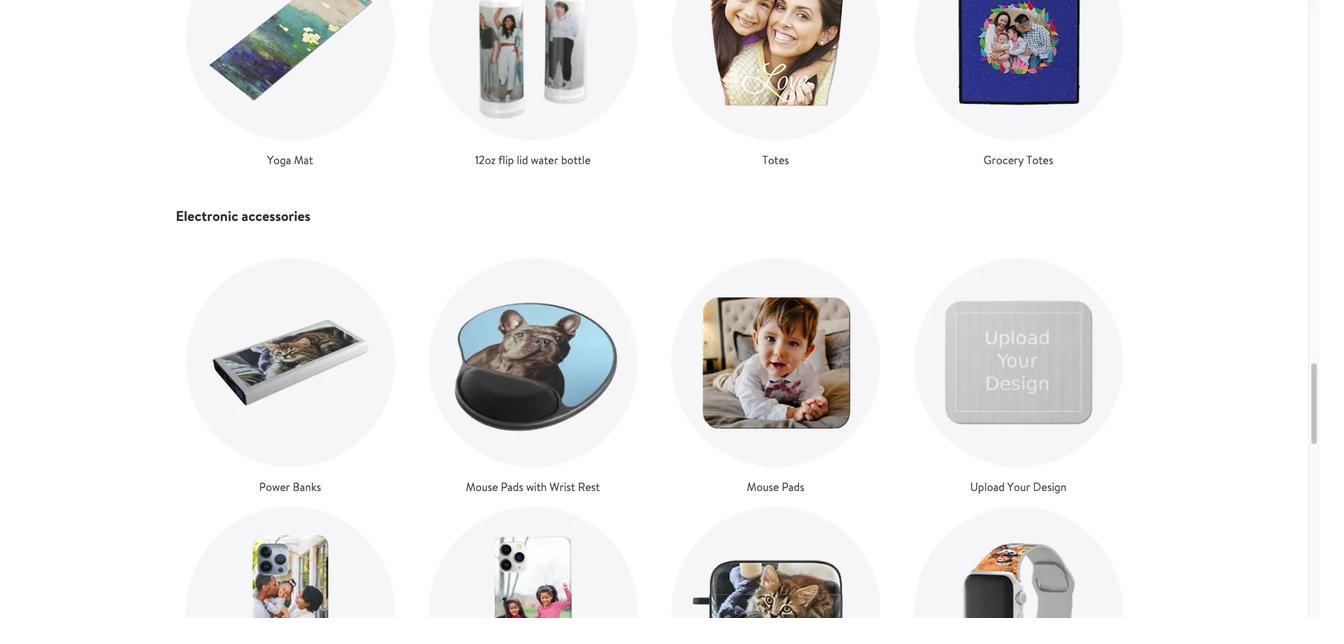 Task type: describe. For each thing, give the bounding box(es) containing it.
12oz flip lid water bottle link
[[428, 0, 637, 168]]

totes link
[[671, 0, 880, 168]]

water
[[531, 152, 558, 168]]

apple airpods cases image
[[671, 507, 880, 618]]

grocery totes link
[[914, 0, 1123, 168]]

2 totes from the left
[[1027, 152, 1053, 168]]

electronic accessories
[[176, 206, 311, 225]]

1 totes from the left
[[762, 152, 789, 168]]

apple watch bands image
[[914, 507, 1123, 618]]

rest
[[578, 479, 600, 495]]

pads for mouse pads with wrist rest
[[501, 479, 523, 495]]

upload your design
[[970, 479, 1067, 495]]

grocery
[[984, 152, 1024, 168]]

grocery totes
[[984, 152, 1053, 168]]

12oz
[[475, 152, 496, 168]]

mouse pads image
[[671, 258, 880, 467]]

mouse for mouse pads with wrist rest
[[466, 479, 498, 495]]

iphone pro max tough cases image
[[186, 507, 395, 618]]

accessories
[[242, 206, 311, 225]]

mouse pads link
[[671, 258, 880, 495]]

wrist
[[550, 479, 575, 495]]

bottle
[[561, 152, 591, 168]]

upload your design link
[[914, 258, 1123, 495]]

yoga mat image
[[186, 0, 395, 140]]

power banks image
[[186, 258, 395, 467]]



Task type: vqa. For each thing, say whether or not it's contained in the screenshot.
Modern within the the Modern Holly Christmas Card
no



Task type: locate. For each thing, give the bounding box(es) containing it.
2 pads from the left
[[782, 479, 805, 495]]

mouse pads with wrist rest image
[[428, 258, 637, 467]]

mouse inside "link"
[[747, 479, 779, 495]]

with
[[526, 479, 547, 495]]

iphone slim cases image
[[428, 507, 637, 618]]

banks
[[293, 479, 321, 495]]

design
[[1033, 479, 1067, 495]]

1 horizontal spatial pads
[[782, 479, 805, 495]]

1 horizontal spatial mouse
[[747, 479, 779, 495]]

your
[[1007, 479, 1030, 495]]

upload your design image
[[914, 258, 1123, 467]]

power banks link
[[186, 258, 395, 495]]

pads for mouse pads
[[782, 479, 805, 495]]

12oz flip lid water bottle
[[475, 152, 591, 168]]

mat
[[294, 152, 313, 168]]

yoga mat
[[267, 152, 313, 168]]

power banks
[[259, 479, 321, 495]]

1 horizontal spatial totes
[[1027, 152, 1053, 168]]

totes image
[[671, 0, 880, 140]]

mouse
[[466, 479, 498, 495], [747, 479, 779, 495]]

mouse for mouse pads
[[747, 479, 779, 495]]

1 mouse from the left
[[466, 479, 498, 495]]

yoga mat link
[[186, 0, 395, 168]]

flip
[[498, 152, 514, 168]]

0 horizontal spatial mouse
[[466, 479, 498, 495]]

1 pads from the left
[[501, 479, 523, 495]]

0 horizontal spatial totes
[[762, 152, 789, 168]]

12oz flip lid water bottle image
[[428, 0, 637, 140]]

0 horizontal spatial pads
[[501, 479, 523, 495]]

pads inside "link"
[[782, 479, 805, 495]]

grocery totes image
[[914, 0, 1123, 140]]

mouse pads
[[747, 479, 805, 495]]

upload
[[970, 479, 1005, 495]]

pads
[[501, 479, 523, 495], [782, 479, 805, 495]]

mouse pads with wrist rest link
[[428, 258, 637, 495]]

totes
[[762, 152, 789, 168], [1027, 152, 1053, 168]]

mouse pads with wrist rest
[[466, 479, 600, 495]]

yoga
[[267, 152, 291, 168]]

power
[[259, 479, 290, 495]]

2 mouse from the left
[[747, 479, 779, 495]]

lid
[[517, 152, 528, 168]]

electronic
[[176, 206, 238, 225]]



